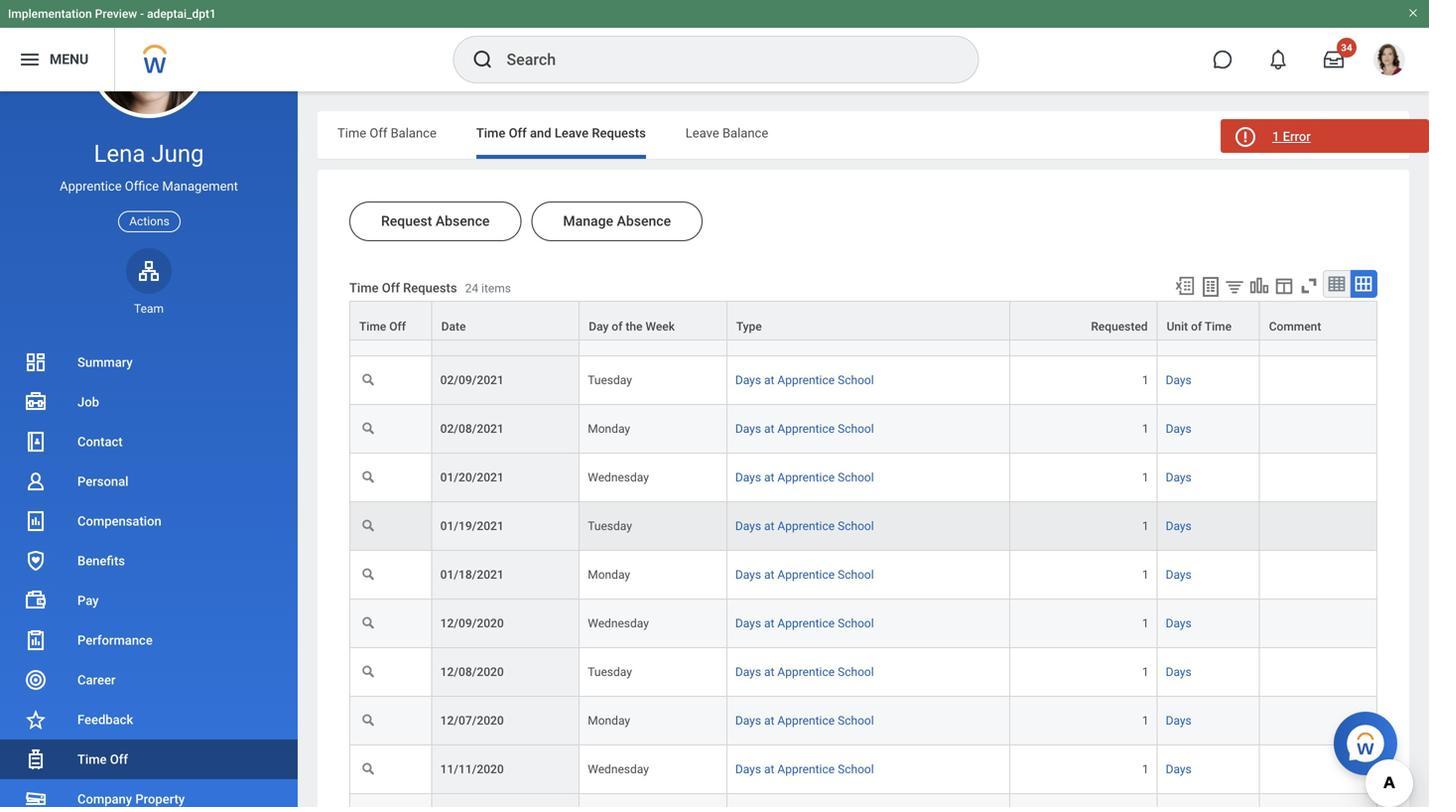 Task type: describe. For each thing, give the bounding box(es) containing it.
days link for 01/20/2021
[[1166, 467, 1192, 485]]

implementation preview -   adeptai_dpt1
[[8, 7, 216, 21]]

implementation
[[8, 7, 92, 21]]

01/19/2021
[[440, 519, 504, 533]]

11/11/2020
[[440, 762, 504, 776]]

days at apprentice school for 01/20/2021
[[735, 471, 874, 485]]

off inside list
[[110, 752, 128, 767]]

row containing 12/09/2020
[[349, 600, 1378, 648]]

1 error
[[1273, 129, 1311, 144]]

monday for 12/07/2020
[[588, 714, 630, 728]]

01/20/2021
[[440, 471, 504, 485]]

days link for 01/19/2021
[[1166, 515, 1192, 533]]

off for balance
[[370, 126, 388, 140]]

summary
[[77, 355, 133, 370]]

actions
[[129, 214, 170, 228]]

unit of time button
[[1158, 302, 1259, 340]]

-
[[140, 7, 144, 21]]

1 row from the top
[[349, 259, 1378, 308]]

days at apprentice school for 12/09/2020
[[735, 617, 874, 630]]

day of the week button
[[580, 302, 727, 340]]

row containing time off
[[349, 301, 1378, 341]]

34
[[1341, 42, 1353, 54]]

adeptai_dpt1
[[147, 7, 216, 21]]

lena
[[94, 139, 145, 168]]

days at apprentice school for 02/08/2021
[[735, 422, 874, 436]]

1 for 02/10/2021
[[1142, 325, 1149, 339]]

row containing 12/08/2020
[[349, 648, 1378, 697]]

unit
[[1167, 320, 1188, 334]]

management
[[162, 179, 238, 194]]

view worker - expand/collapse chart image
[[1249, 275, 1271, 297]]

days link for 12/08/2020
[[1166, 661, 1192, 679]]

apprentice for 02/08/2021
[[778, 422, 835, 436]]

pay link
[[0, 581, 298, 620]]

apprentice for 01/18/2021
[[778, 568, 835, 582]]

days at apprentice school link for 12/07/2020
[[735, 710, 874, 728]]

days at apprentice school for 01/18/2021
[[735, 568, 874, 582]]

profile logan mcneil image
[[1374, 44, 1406, 79]]

team lena jung element
[[126, 301, 172, 317]]

1 days at apprentice school from the top
[[735, 325, 874, 339]]

apprentice office management
[[60, 179, 238, 194]]

2 row header from the top
[[432, 794, 580, 807]]

wednesday for 11/11/2020
[[588, 762, 649, 776]]

career
[[77, 673, 116, 687]]

team
[[134, 302, 164, 316]]

days at apprentice school for 12/08/2020
[[735, 665, 874, 679]]

and
[[530, 126, 552, 140]]

at for 12/07/2020
[[764, 714, 775, 728]]

days at apprentice school link for 02/09/2021
[[735, 369, 874, 387]]

apprentice for 12/09/2020
[[778, 617, 835, 630]]

date
[[441, 320, 466, 334]]

Search Workday  search field
[[507, 38, 938, 81]]

1 at from the top
[[764, 325, 775, 339]]

row containing 01/20/2021
[[349, 454, 1378, 502]]

job link
[[0, 382, 298, 422]]

compensation
[[77, 514, 162, 529]]

0 horizontal spatial requests
[[403, 280, 457, 295]]

12/07/2020
[[440, 714, 504, 728]]

apprentice for 12/08/2020
[[778, 665, 835, 679]]

days at apprentice school link for 12/09/2020
[[735, 613, 874, 630]]

24
[[465, 281, 479, 295]]

apprentice for 11/11/2020
[[778, 762, 835, 776]]

export to excel image
[[1174, 275, 1196, 297]]

0 vertical spatial requests
[[592, 126, 646, 140]]

career image
[[24, 668, 48, 692]]

school for 01/19/2021
[[838, 519, 874, 533]]

1 leave from the left
[[555, 126, 589, 140]]

actions button
[[118, 211, 180, 232]]

apprentice for 01/20/2021
[[778, 471, 835, 485]]

table image
[[1327, 274, 1347, 294]]

school for 12/07/2020
[[838, 714, 874, 728]]

time off balance
[[338, 126, 437, 140]]

1 for 12/08/2020
[[1142, 665, 1149, 679]]

contact link
[[0, 422, 298, 462]]

feedback link
[[0, 700, 298, 740]]

list containing summary
[[0, 342, 298, 807]]

view team image
[[137, 259, 161, 283]]

benefits
[[77, 553, 125, 568]]

off for requests
[[382, 280, 400, 295]]

pay
[[77, 593, 99, 608]]

tuesday for 01/19/2021
[[588, 519, 632, 533]]

fullscreen image
[[1298, 275, 1320, 297]]

days at apprentice school for 01/19/2021
[[735, 519, 874, 533]]

row containing 02/08/2021
[[349, 405, 1378, 454]]

1 school from the top
[[838, 325, 874, 339]]

summary image
[[24, 350, 48, 374]]

row containing 01/18/2021
[[349, 551, 1378, 600]]

justify image
[[18, 48, 42, 71]]

company property
[[77, 792, 185, 807]]

office
[[125, 179, 159, 194]]

days at apprentice school link for 01/19/2021
[[735, 515, 874, 533]]

days at apprentice school link for 12/08/2020
[[735, 661, 874, 679]]

job
[[77, 395, 99, 409]]

click to view/edit grid preferences image
[[1274, 275, 1296, 297]]

company property link
[[0, 779, 298, 807]]

comment
[[1269, 320, 1322, 334]]

at for 01/18/2021
[[764, 568, 775, 582]]

week
[[646, 320, 675, 334]]

of for time
[[1191, 320, 1202, 334]]

of for the
[[612, 320, 623, 334]]

at for 02/09/2021
[[764, 373, 775, 387]]

off for and
[[509, 126, 527, 140]]

error
[[1283, 129, 1311, 144]]

at for 01/20/2021
[[764, 471, 775, 485]]

job image
[[24, 390, 48, 414]]

row containing 02/10/2021
[[349, 308, 1378, 356]]

02/10/2021
[[440, 325, 504, 339]]

performance link
[[0, 620, 298, 660]]

lena jung
[[94, 139, 204, 168]]

requested
[[1091, 320, 1148, 334]]

school for 11/11/2020
[[838, 762, 874, 776]]

time off link
[[0, 740, 298, 779]]

days link for 02/10/2021
[[1166, 321, 1192, 339]]

time off requests 24 items
[[349, 280, 511, 295]]

13 row from the top
[[349, 794, 1378, 807]]

days at apprentice school link for 01/20/2021
[[735, 467, 874, 485]]

menu
[[50, 51, 89, 68]]

days at apprentice school for 11/11/2020
[[735, 762, 874, 776]]



Task type: locate. For each thing, give the bounding box(es) containing it.
2 row from the top
[[349, 301, 1378, 341]]

toolbar
[[1165, 270, 1378, 301]]

row containing 01/19/2021
[[349, 502, 1378, 551]]

days at apprentice school link for 02/08/2021
[[735, 418, 874, 436]]

team link
[[126, 248, 172, 317]]

4 school from the top
[[838, 471, 874, 485]]

absence
[[436, 213, 490, 229], [617, 213, 671, 229]]

menu banner
[[0, 0, 1430, 91]]

apprentice for 12/07/2020
[[778, 714, 835, 728]]

wednesday for 01/20/2021
[[588, 471, 649, 485]]

time off image
[[24, 748, 48, 771]]

time inside navigation pane region
[[77, 752, 107, 767]]

date button
[[432, 302, 579, 340]]

2 vertical spatial tuesday
[[588, 665, 632, 679]]

inbox large image
[[1324, 50, 1344, 69]]

leave balance
[[686, 126, 769, 140]]

1 for 02/08/2021
[[1142, 422, 1149, 436]]

days at apprentice school link for 01/18/2021
[[735, 564, 874, 582]]

0 horizontal spatial balance
[[391, 126, 437, 140]]

1 wednesday from the top
[[588, 325, 649, 339]]

performance image
[[24, 628, 48, 652]]

1 for 01/18/2021
[[1142, 568, 1149, 582]]

school for 01/18/2021
[[838, 568, 874, 582]]

off inside popup button
[[389, 320, 406, 334]]

2 monday from the top
[[588, 568, 630, 582]]

row header down 11/11/2020
[[432, 794, 580, 807]]

7 days at apprentice school link from the top
[[735, 613, 874, 630]]

9 days at apprentice school link from the top
[[735, 710, 874, 728]]

4 days at apprentice school link from the top
[[735, 467, 874, 485]]

personal image
[[24, 470, 48, 493]]

0 vertical spatial tuesday
[[588, 373, 632, 387]]

manage
[[563, 213, 614, 229]]

4 days link from the top
[[1166, 467, 1192, 485]]

3 at from the top
[[764, 422, 775, 436]]

1 vertical spatial time off
[[77, 752, 128, 767]]

6 school from the top
[[838, 568, 874, 582]]

days link
[[1166, 321, 1192, 339], [1166, 369, 1192, 387], [1166, 418, 1192, 436], [1166, 467, 1192, 485], [1166, 515, 1192, 533], [1166, 564, 1192, 582], [1166, 613, 1192, 630], [1166, 661, 1192, 679], [1166, 710, 1192, 728], [1166, 759, 1192, 776]]

school for 12/09/2020
[[838, 617, 874, 630]]

4 at from the top
[[764, 471, 775, 485]]

property
[[135, 792, 185, 807]]

comment button
[[1260, 302, 1377, 340]]

0 horizontal spatial leave
[[555, 126, 589, 140]]

select to filter grid data image
[[1224, 276, 1246, 297]]

day
[[589, 320, 609, 334]]

wednesday for 02/10/2021
[[588, 325, 649, 339]]

benefits image
[[24, 549, 48, 573]]

10 days link from the top
[[1166, 759, 1192, 776]]

2 days at apprentice school link from the top
[[735, 369, 874, 387]]

jung
[[151, 139, 204, 168]]

monday for 02/08/2021
[[588, 422, 630, 436]]

2 of from the left
[[1191, 320, 1202, 334]]

1 monday from the top
[[588, 422, 630, 436]]

days at apprentice school link for 11/11/2020
[[735, 759, 874, 776]]

school for 12/08/2020
[[838, 665, 874, 679]]

at
[[764, 325, 775, 339], [764, 373, 775, 387], [764, 422, 775, 436], [764, 471, 775, 485], [764, 519, 775, 533], [764, 568, 775, 582], [764, 617, 775, 630], [764, 665, 775, 679], [764, 714, 775, 728], [764, 762, 775, 776]]

1 for 12/09/2020
[[1142, 617, 1149, 630]]

11 row from the top
[[349, 697, 1378, 746]]

request
[[381, 213, 432, 229]]

row header up the 02/10/2021 at the top of the page
[[432, 259, 580, 308]]

monday for 01/18/2021
[[588, 568, 630, 582]]

personal
[[77, 474, 129, 489]]

1 vertical spatial requests
[[403, 280, 457, 295]]

1 for 11/11/2020
[[1142, 762, 1149, 776]]

8 days at apprentice school link from the top
[[735, 661, 874, 679]]

0 vertical spatial monday
[[588, 422, 630, 436]]

off left and in the left of the page
[[509, 126, 527, 140]]

5 row from the top
[[349, 405, 1378, 454]]

1 for 01/19/2021
[[1142, 519, 1149, 533]]

10 at from the top
[[764, 762, 775, 776]]

manage absence button
[[532, 202, 703, 241]]

2 at from the top
[[764, 373, 775, 387]]

close environment banner image
[[1408, 7, 1420, 19]]

1 horizontal spatial leave
[[686, 126, 719, 140]]

1 inside button
[[1273, 129, 1280, 144]]

absence for request absence
[[436, 213, 490, 229]]

absence right the manage
[[617, 213, 671, 229]]

9 row from the top
[[349, 600, 1378, 648]]

school
[[838, 325, 874, 339], [838, 373, 874, 387], [838, 422, 874, 436], [838, 471, 874, 485], [838, 519, 874, 533], [838, 568, 874, 582], [838, 617, 874, 630], [838, 665, 874, 679], [838, 714, 874, 728], [838, 762, 874, 776]]

export to worksheets image
[[1199, 275, 1223, 299]]

requests
[[592, 126, 646, 140], [403, 280, 457, 295]]

6 at from the top
[[764, 568, 775, 582]]

compensation link
[[0, 501, 298, 541]]

feedback image
[[24, 708, 48, 732]]

request absence
[[381, 213, 490, 229]]

9 school from the top
[[838, 714, 874, 728]]

2 days link from the top
[[1166, 369, 1192, 387]]

days at apprentice school for 02/09/2021
[[735, 373, 874, 387]]

unit of time
[[1167, 320, 1232, 334]]

tuesday
[[588, 373, 632, 387], [588, 519, 632, 533], [588, 665, 632, 679]]

2 tuesday from the top
[[588, 519, 632, 533]]

tab list
[[318, 111, 1410, 159]]

of
[[612, 320, 623, 334], [1191, 320, 1202, 334]]

8 at from the top
[[764, 665, 775, 679]]

2 leave from the left
[[686, 126, 719, 140]]

02/08/2021
[[440, 422, 504, 436]]

compensation image
[[24, 509, 48, 533]]

absence inside "button"
[[436, 213, 490, 229]]

leave right and in the left of the page
[[555, 126, 589, 140]]

6 days at apprentice school link from the top
[[735, 564, 874, 582]]

1 row header from the top
[[432, 259, 580, 308]]

1 for 01/20/2021
[[1142, 471, 1149, 485]]

tuesday for 12/08/2020
[[588, 665, 632, 679]]

of inside day of the week popup button
[[612, 320, 623, 334]]

manage absence
[[563, 213, 671, 229]]

0 vertical spatial time off
[[359, 320, 406, 334]]

9 days at apprentice school from the top
[[735, 714, 874, 728]]

wednesday
[[588, 325, 649, 339], [588, 471, 649, 485], [588, 617, 649, 630], [588, 762, 649, 776]]

4 days at apprentice school from the top
[[735, 471, 874, 485]]

exclamation image
[[1238, 130, 1253, 145]]

navigation pane region
[[0, 0, 298, 807]]

0 horizontal spatial time off
[[77, 752, 128, 767]]

1 tuesday from the top
[[588, 373, 632, 387]]

row containing 12/07/2020
[[349, 697, 1378, 746]]

time off inside list
[[77, 752, 128, 767]]

type
[[736, 320, 762, 334]]

notifications large image
[[1269, 50, 1289, 69]]

1 for 12/07/2020
[[1142, 714, 1149, 728]]

monday
[[588, 422, 630, 436], [588, 568, 630, 582], [588, 714, 630, 728]]

tab list containing time off balance
[[318, 111, 1410, 159]]

cell
[[349, 259, 432, 308], [580, 259, 728, 308], [728, 259, 1011, 308], [1011, 259, 1158, 308], [1158, 259, 1260, 308], [1260, 259, 1378, 308], [1260, 308, 1378, 356], [1260, 356, 1378, 405], [1260, 405, 1378, 454], [1260, 454, 1378, 502], [1260, 502, 1378, 551], [1260, 551, 1378, 600], [1260, 600, 1378, 648], [1260, 648, 1378, 697], [1260, 697, 1378, 746], [1260, 746, 1378, 794], [349, 794, 432, 807], [580, 794, 728, 807], [728, 794, 1011, 807], [1011, 794, 1158, 807], [1158, 794, 1260, 807], [1260, 794, 1378, 807]]

8 row from the top
[[349, 551, 1378, 600]]

2 vertical spatial monday
[[588, 714, 630, 728]]

absence inside button
[[617, 213, 671, 229]]

10 days at apprentice school link from the top
[[735, 759, 874, 776]]

career link
[[0, 660, 298, 700]]

days at apprentice school for 12/07/2020
[[735, 714, 874, 728]]

leave down the search workday search box
[[686, 126, 719, 140]]

1 days link from the top
[[1166, 321, 1192, 339]]

5 at from the top
[[764, 519, 775, 533]]

school for 01/20/2021
[[838, 471, 874, 485]]

requests left 24
[[403, 280, 457, 295]]

time off down the time off requests 24 items
[[359, 320, 406, 334]]

of inside unit of time popup button
[[1191, 320, 1202, 334]]

3 tuesday from the top
[[588, 665, 632, 679]]

company property image
[[24, 787, 48, 807]]

items
[[481, 281, 511, 295]]

absence for manage absence
[[617, 213, 671, 229]]

2 wednesday from the top
[[588, 471, 649, 485]]

requested button
[[1011, 302, 1157, 340]]

6 days link from the top
[[1166, 564, 1192, 582]]

5 days link from the top
[[1166, 515, 1192, 533]]

days link for 02/09/2021
[[1166, 369, 1192, 387]]

1 days at apprentice school link from the top
[[735, 321, 874, 339]]

5 school from the top
[[838, 519, 874, 533]]

5 days at apprentice school from the top
[[735, 519, 874, 533]]

request absence button
[[349, 202, 522, 241]]

at for 12/09/2020
[[764, 617, 775, 630]]

leave
[[555, 126, 589, 140], [686, 126, 719, 140]]

contact
[[77, 434, 123, 449]]

benefits link
[[0, 541, 298, 581]]

days link for 01/18/2021
[[1166, 564, 1192, 582]]

apprentice
[[60, 179, 122, 194], [778, 325, 835, 339], [778, 373, 835, 387], [778, 422, 835, 436], [778, 471, 835, 485], [778, 519, 835, 533], [778, 568, 835, 582], [778, 617, 835, 630], [778, 665, 835, 679], [778, 714, 835, 728], [778, 762, 835, 776]]

balance
[[391, 126, 437, 140], [723, 126, 769, 140]]

7 school from the top
[[838, 617, 874, 630]]

1 absence from the left
[[436, 213, 490, 229]]

1 vertical spatial monday
[[588, 568, 630, 582]]

8 days link from the top
[[1166, 661, 1192, 679]]

7 days at apprentice school from the top
[[735, 617, 874, 630]]

type button
[[728, 302, 1010, 340]]

search image
[[471, 48, 495, 71]]

balance up request
[[391, 126, 437, 140]]

time off inside popup button
[[359, 320, 406, 334]]

34 button
[[1312, 38, 1357, 81]]

time off button
[[350, 302, 431, 340]]

4 wednesday from the top
[[588, 762, 649, 776]]

5 days at apprentice school link from the top
[[735, 515, 874, 533]]

requests right and in the left of the page
[[592, 126, 646, 140]]

at for 11/11/2020
[[764, 762, 775, 776]]

12/09/2020
[[440, 617, 504, 630]]

10 row from the top
[[349, 648, 1378, 697]]

1 horizontal spatial absence
[[617, 213, 671, 229]]

3 days at apprentice school from the top
[[735, 422, 874, 436]]

1 of from the left
[[612, 320, 623, 334]]

0 horizontal spatial absence
[[436, 213, 490, 229]]

1 horizontal spatial requests
[[592, 126, 646, 140]]

12/08/2020
[[440, 665, 504, 679]]

0 horizontal spatial of
[[612, 320, 623, 334]]

10 school from the top
[[838, 762, 874, 776]]

summary link
[[0, 342, 298, 382]]

the
[[626, 320, 643, 334]]

absence right request
[[436, 213, 490, 229]]

time off
[[359, 320, 406, 334], [77, 752, 128, 767]]

off down the time off requests 24 items
[[389, 320, 406, 334]]

school for 02/09/2021
[[838, 373, 874, 387]]

of left the
[[612, 320, 623, 334]]

off up request
[[370, 126, 388, 140]]

performance
[[77, 633, 153, 648]]

2 school from the top
[[838, 373, 874, 387]]

personal link
[[0, 462, 298, 501]]

7 row from the top
[[349, 502, 1378, 551]]

row containing 02/09/2021
[[349, 356, 1378, 405]]

12 row from the top
[[349, 746, 1378, 794]]

0 vertical spatial row header
[[432, 259, 580, 308]]

1 horizontal spatial time off
[[359, 320, 406, 334]]

2 days at apprentice school from the top
[[735, 373, 874, 387]]

days link for 11/11/2020
[[1166, 759, 1192, 776]]

days
[[735, 325, 761, 339], [1166, 325, 1192, 339], [735, 373, 761, 387], [1166, 373, 1192, 387], [735, 422, 761, 436], [1166, 422, 1192, 436], [735, 471, 761, 485], [1166, 471, 1192, 485], [735, 519, 761, 533], [1166, 519, 1192, 533], [735, 568, 761, 582], [1166, 568, 1192, 582], [735, 617, 761, 630], [1166, 617, 1192, 630], [735, 665, 761, 679], [1166, 665, 1192, 679], [735, 714, 761, 728], [1166, 714, 1192, 728], [735, 762, 761, 776], [1166, 762, 1192, 776]]

7 at from the top
[[764, 617, 775, 630]]

time off and leave requests
[[476, 126, 646, 140]]

row containing 11/11/2020
[[349, 746, 1378, 794]]

time
[[338, 126, 367, 140], [476, 126, 506, 140], [349, 280, 379, 295], [359, 320, 386, 334], [1205, 320, 1232, 334], [77, 752, 107, 767]]

1 for 02/09/2021
[[1142, 373, 1149, 387]]

1 balance from the left
[[391, 126, 437, 140]]

at for 01/19/2021
[[764, 519, 775, 533]]

menu button
[[0, 28, 114, 91]]

tuesday for 02/09/2021
[[588, 373, 632, 387]]

1 vertical spatial row header
[[432, 794, 580, 807]]

6 row from the top
[[349, 454, 1378, 502]]

school for 02/08/2021
[[838, 422, 874, 436]]

1 error button
[[1221, 119, 1430, 153]]

3 row from the top
[[349, 308, 1378, 356]]

3 school from the top
[[838, 422, 874, 436]]

9 at from the top
[[764, 714, 775, 728]]

pay image
[[24, 589, 48, 613]]

6 days at apprentice school from the top
[[735, 568, 874, 582]]

1 vertical spatial tuesday
[[588, 519, 632, 533]]

4 row from the top
[[349, 356, 1378, 405]]

at for 12/08/2020
[[764, 665, 775, 679]]

days at apprentice school link
[[735, 321, 874, 339], [735, 369, 874, 387], [735, 418, 874, 436], [735, 467, 874, 485], [735, 515, 874, 533], [735, 564, 874, 582], [735, 613, 874, 630], [735, 661, 874, 679], [735, 710, 874, 728], [735, 759, 874, 776]]

apprentice for 01/19/2021
[[778, 519, 835, 533]]

at for 02/08/2021
[[764, 422, 775, 436]]

day of the week
[[589, 320, 675, 334]]

3 days link from the top
[[1166, 418, 1192, 436]]

list
[[0, 342, 298, 807]]

2 absence from the left
[[617, 213, 671, 229]]

8 days at apprentice school from the top
[[735, 665, 874, 679]]

off up time off popup button
[[382, 280, 400, 295]]

expand table image
[[1354, 274, 1374, 294]]

9 days link from the top
[[1166, 710, 1192, 728]]

10 days at apprentice school from the top
[[735, 762, 874, 776]]

feedback
[[77, 712, 133, 727]]

apprentice inside navigation pane region
[[60, 179, 122, 194]]

row
[[349, 259, 1378, 308], [349, 301, 1378, 341], [349, 308, 1378, 356], [349, 356, 1378, 405], [349, 405, 1378, 454], [349, 454, 1378, 502], [349, 502, 1378, 551], [349, 551, 1378, 600], [349, 600, 1378, 648], [349, 648, 1378, 697], [349, 697, 1378, 746], [349, 746, 1378, 794], [349, 794, 1378, 807]]

of right 'unit'
[[1191, 320, 1202, 334]]

01/18/2021
[[440, 568, 504, 582]]

wednesday for 12/09/2020
[[588, 617, 649, 630]]

1 horizontal spatial of
[[1191, 320, 1202, 334]]

3 days at apprentice school link from the top
[[735, 418, 874, 436]]

row header
[[432, 259, 580, 308], [432, 794, 580, 807]]

2 balance from the left
[[723, 126, 769, 140]]

balance down the search workday search box
[[723, 126, 769, 140]]

contact image
[[24, 430, 48, 454]]

time off up company
[[77, 752, 128, 767]]

company
[[77, 792, 132, 807]]

3 monday from the top
[[588, 714, 630, 728]]

preview
[[95, 7, 137, 21]]

8 school from the top
[[838, 665, 874, 679]]

days link for 12/07/2020
[[1166, 710, 1192, 728]]

1 horizontal spatial balance
[[723, 126, 769, 140]]

off up company property
[[110, 752, 128, 767]]

7 days link from the top
[[1166, 613, 1192, 630]]

02/09/2021
[[440, 373, 504, 387]]

1
[[1273, 129, 1280, 144], [1142, 325, 1149, 339], [1142, 373, 1149, 387], [1142, 422, 1149, 436], [1142, 471, 1149, 485], [1142, 519, 1149, 533], [1142, 568, 1149, 582], [1142, 617, 1149, 630], [1142, 665, 1149, 679], [1142, 714, 1149, 728], [1142, 762, 1149, 776]]

days at apprentice school
[[735, 325, 874, 339], [735, 373, 874, 387], [735, 422, 874, 436], [735, 471, 874, 485], [735, 519, 874, 533], [735, 568, 874, 582], [735, 617, 874, 630], [735, 665, 874, 679], [735, 714, 874, 728], [735, 762, 874, 776]]

3 wednesday from the top
[[588, 617, 649, 630]]

apprentice for 02/09/2021
[[778, 373, 835, 387]]



Task type: vqa. For each thing, say whether or not it's contained in the screenshot.
leftmost the Balance
yes



